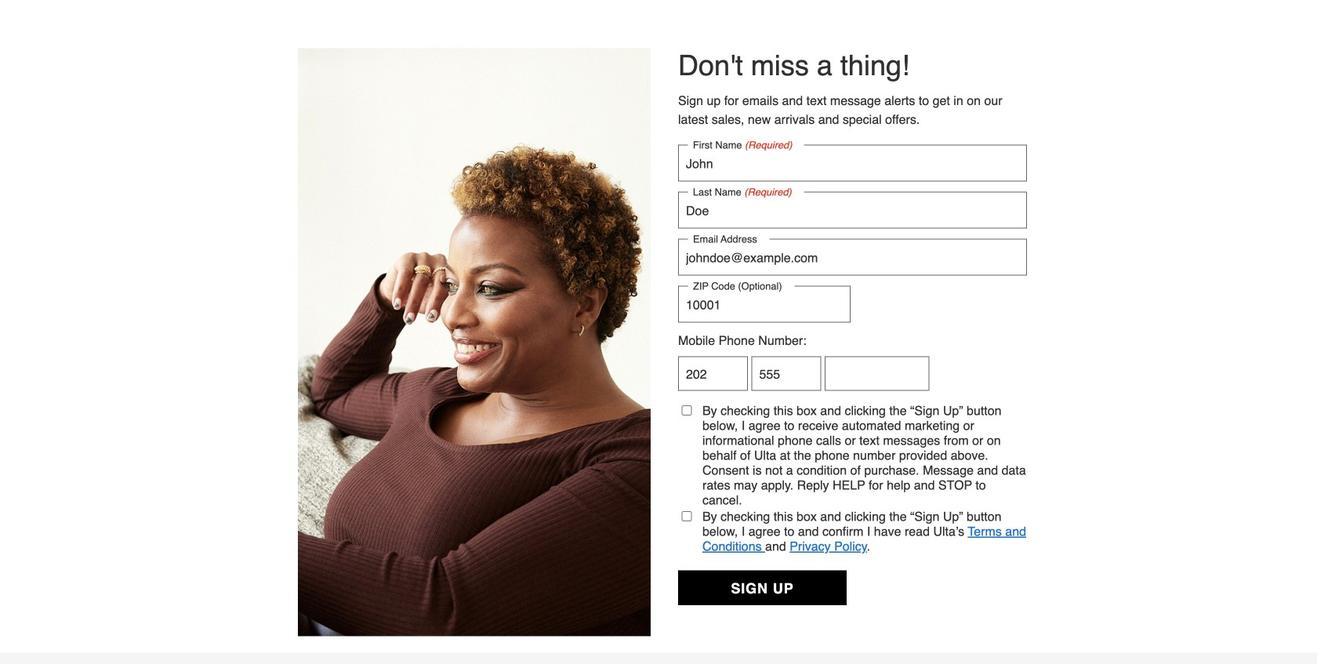 Task type: vqa. For each thing, say whether or not it's contained in the screenshot.
Powder
no



Task type: locate. For each thing, give the bounding box(es) containing it.
None text field
[[678, 192, 1027, 229]]

None checkbox
[[679, 406, 695, 416], [679, 511, 695, 522], [679, 406, 695, 416], [679, 511, 695, 522]]

my beauty profile image
[[298, 48, 651, 636]]

None telephone field
[[678, 286, 851, 323], [825, 356, 930, 391], [678, 286, 851, 323], [825, 356, 930, 391]]

None telephone field
[[678, 356, 748, 391], [752, 356, 822, 391], [678, 356, 748, 391], [752, 356, 822, 391]]

None submit
[[678, 571, 847, 606]]

None text field
[[678, 145, 1027, 182], [678, 239, 1027, 276], [678, 145, 1027, 182], [678, 239, 1027, 276]]



